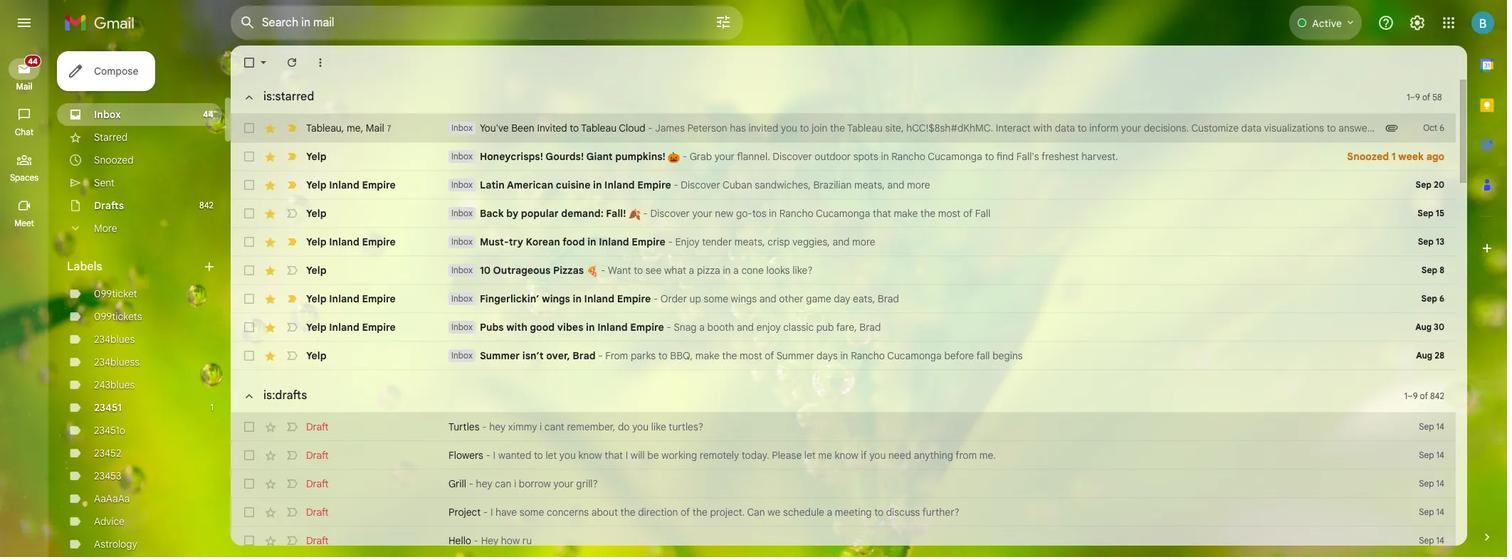 Task type: describe. For each thing, give the bounding box(es) containing it.
inbox inside inbox must-try korean food in inland empire - enjoy tender meats, crisp veggies, and more ͏ ͏ ͏ ͏ ͏ ͏ ͏ ͏ ͏ ͏ ͏ ͏ ͏ ͏ ͏ ͏  ͏ ͏ ͏ ͏ ͏ ͏ ͏ ͏ ͏ ͏ ͏ ͏ ͏ ͏ ͏ ͏ ͏ ͏ ͏ ͏ ͏ ͏ ͏ ͏ ͏ ͏ ͏ ͏ ͏ ͏ ͏ ͏ ͏ ͏ ͏ ͏ ͏ ͏  ͏ ͏ ͏ ͏ ͏ ͏ ͏ ͏ ͏ ͏ ͏ ͏ ͏ ͏ ͏ ͏ ͏ ͏ ͏ ͏ ͏ ͏ ͏ ͏ ͏
[[452, 236, 473, 247]]

interact
[[996, 122, 1031, 135]]

in right food
[[588, 236, 597, 249]]

- down 🎃 icon
[[674, 179, 679, 192]]

must-
[[480, 236, 509, 249]]

9 row from the top
[[231, 342, 1457, 370]]

23453 link
[[94, 470, 121, 483]]

gmail image
[[64, 9, 142, 37]]

you right do
[[633, 421, 649, 434]]

- right cloud on the left
[[648, 122, 653, 135]]

harvest.͏
[[1082, 150, 1119, 163]]

099ticket
[[94, 288, 137, 301]]

of down aug 28
[[1421, 391, 1429, 401]]

aaaaaa
[[94, 493, 130, 506]]

inbox latin american cuisine in inland empire - discover cuban sandwiches, brazilian meats, and more ͏ ͏ ͏ ͏ ͏ ͏ ͏ ͏ ͏ ͏ ͏  ͏ ͏ ͏ ͏ ͏ ͏ ͏ ͏ ͏ ͏ ͏ ͏ ͏ ͏ ͏ ͏ ͏ ͏ ͏ ͏ ͏ ͏ ͏ ͏ ͏ ͏ ͏ ͏ ͏ ͏ ͏ ͏ ͏ ͏ ͏ ͏ ͏ ͏  ͏ ͏ ͏ ͏ ͏ ͏ ͏ ͏ ͏ ͏ ͏ ͏ ͏ ͏ ͏ ͏ ͏ ͏ ͏ ͏ ͏ ͏ ͏ ͏ ͏
[[452, 179, 1120, 192]]

0 horizontal spatial meats,
[[735, 236, 766, 249]]

23453
[[94, 470, 121, 483]]

advice
[[94, 516, 125, 529]]

0 vertical spatial me
[[347, 121, 361, 134]]

to left discuss
[[875, 506, 884, 519]]

4 yelp from the top
[[306, 236, 327, 249]]

- left from on the bottom left
[[598, 350, 603, 363]]

in right 'pizza'
[[723, 264, 731, 277]]

your left "grill?" at bottom left
[[554, 478, 574, 491]]

chat heading
[[0, 127, 48, 138]]

7 row from the top
[[231, 285, 1457, 313]]

- left hey
[[474, 535, 479, 548]]

hey for hey ximmy i cant remember, do you like turtles?
[[490, 421, 506, 434]]

inbox inside inbox fingerlickin' wings in inland empire - order up some wings and other game day eats, brad ͏ ͏ ͏ ͏ ͏ ͏ ͏ ͏ ͏ ͏ ͏ ͏ ͏  ͏ ͏ ͏ ͏ ͏ ͏ ͏ ͏ ͏ ͏ ͏ ͏ ͏ ͏ ͏ ͏ ͏ ͏ ͏ ͏ ͏ ͏ ͏ ͏ ͏ ͏ ͏ ͏ ͏ ͏ ͏ ͏ ͏ ͏ ͏ ͏ ͏ ͏  ͏ ͏ ͏ ͏ ͏ ͏ ͏ ͏ ͏ ͏ ͏ ͏ ͏ ͏ ͏ ͏ ͏ ͏ ͏ ͏ ͏ ͏ ͏ ͏ ͏
[[452, 293, 473, 304]]

grill - hey can i borrow your grill?
[[449, 478, 598, 491]]

fall's
[[1017, 150, 1040, 163]]

honeycrisps! gourds! giant pumpkins!
[[480, 150, 668, 163]]

gourds!
[[546, 150, 584, 163]]

pub
[[817, 321, 834, 334]]

a right what
[[689, 264, 695, 277]]

ago
[[1427, 150, 1445, 163]]

outdoor
[[815, 150, 851, 163]]

please
[[772, 449, 802, 462]]

2 data from the left
[[1242, 122, 1262, 135]]

concerns
[[547, 506, 589, 519]]

- discover your new go-tos in rancho cucamonga that make the most of fall͏ ͏  ͏ ͏ ͏ ͏͏ ͏ ͏ ͏ ͏ ͏͏ ͏ ͏ ͏ ͏ ͏͏ ͏ ͏ ͏ ͏ ͏͏ ͏ ͏ ͏ ͏ ͏͏ ͏ ͏ ͏ ͏ ͏͏ ͏ ͏ ͏ ͏ ͏͏  ͏ ͏ ͏ ͏ ͏͏ ͏ ͏ ͏ ͏ ͏͏ ͏ ͏ ͏ ͏ ͏͏ ͏ ͏ ͏ ͏ ͏͏ ͏ ͏ ͏ ͏
[[641, 207, 1142, 220]]

is:drafts button
[[235, 382, 313, 411]]

5 14 from the top
[[1437, 536, 1445, 546]]

the left project. at the left
[[693, 506, 708, 519]]

invited
[[749, 122, 779, 135]]

1 wings from the left
[[542, 293, 571, 306]]

i for concerns
[[491, 506, 493, 519]]

and up - discover your new go-tos in rancho cucamonga that make the most of fall͏ ͏  ͏ ͏ ͏ ͏͏ ͏ ͏ ͏ ͏ ͏͏ ͏ ͏ ͏ ͏ ͏͏ ͏ ͏ ͏ ͏ ͏͏ ͏ ͏ ͏ ͏ ͏͏ ͏ ͏ ͏ ͏ ͏͏ ͏ ͏ ͏ ͏ ͏͏  ͏ ͏ ͏ ͏ ͏͏ ͏ ͏ ͏ ͏ ͏͏ ͏ ͏ ͏ ͏ ͏͏ ͏ ͏ ͏ ͏ ͏͏ ͏ ͏ ͏ ͏
[[888, 179, 905, 192]]

pumpkins!
[[616, 150, 666, 163]]

to left answer
[[1328, 122, 1337, 135]]

- left order
[[654, 293, 658, 306]]

row containing tableau
[[231, 114, 1508, 142]]

inbox left 10
[[452, 265, 473, 276]]

1 , from the left
[[342, 121, 344, 134]]

- right turtles
[[482, 421, 487, 434]]

inbox left back
[[452, 208, 473, 219]]

join
[[812, 122, 828, 135]]

project.
[[711, 506, 745, 519]]

1 let from the left
[[546, 449, 557, 462]]

draft for grill
[[306, 478, 329, 491]]

1 horizontal spatial mail
[[366, 121, 384, 134]]

inbox inside inbox latin american cuisine in inland empire - discover cuban sandwiches, brazilian meats, and more ͏ ͏ ͏ ͏ ͏ ͏ ͏ ͏ ͏ ͏ ͏  ͏ ͏ ͏ ͏ ͏ ͏ ͏ ͏ ͏ ͏ ͏ ͏ ͏ ͏ ͏ ͏ ͏ ͏ ͏ ͏ ͏ ͏ ͏ ͏ ͏ ͏ ͏ ͏ ͏ ͏ ͏ ͏ ͏ ͏ ͏ ͏ ͏ ͏  ͏ ͏ ͏ ͏ ͏ ͏ ͏ ͏ ͏ ͏ ͏ ͏ ͏ ͏ ͏ ͏ ͏ ͏ ͏ ͏ ͏ ͏ ͏ ͏ ͏
[[452, 180, 473, 190]]

0 vertical spatial with
[[1034, 122, 1053, 135]]

pizzas
[[554, 264, 584, 277]]

in right vibes
[[586, 321, 595, 334]]

is:drafts
[[264, 389, 307, 403]]

i for ximmy
[[540, 421, 542, 434]]

inbox up starred link
[[94, 108, 121, 121]]

- left snag
[[667, 321, 672, 334]]

your left new in the top of the page
[[693, 207, 713, 220]]

game
[[807, 293, 832, 306]]

6 for order up some wings and other game day eats, brad ͏ ͏ ͏ ͏ ͏ ͏ ͏ ͏ ͏ ͏ ͏ ͏ ͏  ͏ ͏ ͏ ͏ ͏ ͏ ͏ ͏ ͏ ͏ ͏ ͏ ͏ ͏ ͏ ͏ ͏ ͏ ͏ ͏ ͏ ͏ ͏ ͏ ͏ ͏ ͏ ͏ ͏ ͏ ͏ ͏ ͏ ͏ ͏ ͏ ͏ ͏  ͏ ͏ ͏ ͏ ͏ ͏ ͏ ͏ ͏ ͏ ͏ ͏ ͏ ͏ ͏ ͏ ͏ ͏ ͏ ͏ ͏ ͏ ͏ ͏ ͏
[[1440, 293, 1445, 304]]

to left bbq,
[[659, 350, 668, 363]]

yelp inland empire for must-
[[306, 236, 396, 249]]

23451o link
[[94, 425, 125, 437]]

aug for from parks to bbq, make the most of summer days in rancho cucamonga before  fall begins͏ ͏ ͏ ͏ ͏ ͏͏ ͏ ͏ ͏ ͏ ͏͏ ͏ ͏ ͏ ͏ ͏͏ ͏ ͏ ͏ ͏ ͏͏ ͏ ͏ ͏ ͏ ͏͏ ͏ ͏ ͏ ͏  ͏͏ ͏ ͏ ͏ ͏ ͏͏ ͏ ͏ ͏ ͏ ͏͏ ͏ ͏ ͏ ͏ ͏͏ ͏ ͏ ͏ ͏ ͏͏ ͏ ͏
[[1417, 350, 1433, 361]]

more
[[94, 222, 117, 235]]

turtles - hey ximmy i cant remember, do you like turtles?
[[449, 421, 704, 434]]

4 row from the top
[[231, 199, 1457, 228]]

1 horizontal spatial rancho
[[851, 350, 885, 363]]

try
[[509, 236, 524, 249]]

2 vertical spatial cucamonga
[[888, 350, 942, 363]]

🎃 image
[[668, 152, 680, 164]]

support image
[[1378, 14, 1395, 31]]

site,
[[886, 122, 904, 135]]

- right the 🍂 image
[[644, 207, 648, 220]]

been
[[512, 122, 535, 135]]

0 vertical spatial brad
[[878, 293, 900, 306]]

14 row from the top
[[231, 527, 1457, 556]]

23451o
[[94, 425, 125, 437]]

- grab your flannel. discover outdoor spots in rancho cucamonga to find  fall's freshest harvest.͏ ͏ ͏ ͏ ͏ ͏͏ ͏ ͏ ͏ ͏ ͏͏ ͏ ͏ ͏ ͏ ͏͏ ͏ ͏ ͏ ͏ ͏͏ ͏ ͏ ͏  ͏ ͏͏ ͏ ͏ ͏ ͏ ͏͏ ͏ ͏ ͏ ͏ ͏͏ ͏ ͏ ͏ ͏ ͏͏ ͏ ͏ ͏ ͏ ͏͏ ͏
[[680, 150, 1236, 163]]

is:starred
[[264, 90, 314, 104]]

answer
[[1339, 122, 1372, 135]]

099ticket link
[[94, 288, 137, 301]]

your right inform
[[1122, 122, 1142, 135]]

sandwiches,
[[755, 179, 811, 192]]

meeting
[[835, 506, 872, 519]]

will
[[631, 449, 645, 462]]

inbox summer isn't over, brad - from parks to bbq, make the most of summer days in rancho cucamonga before  fall begins͏ ͏ ͏ ͏ ͏ ͏͏ ͏ ͏ ͏ ͏ ͏͏ ͏ ͏ ͏ ͏ ͏͏ ͏ ͏ ͏ ͏ ͏͏ ͏ ͏ ͏ ͏ ͏͏ ͏ ͏ ͏ ͏  ͏͏ ͏ ͏ ͏ ͏ ͏͏ ͏ ͏ ͏ ͏ ͏͏ ͏ ͏ ͏ ͏ ͏͏ ͏ ͏ ͏ ͏ ͏͏ ͏ ͏
[[452, 350, 1156, 363]]

to left see
[[634, 264, 643, 277]]

14 for turtles?
[[1437, 422, 1445, 432]]

popular
[[521, 207, 559, 220]]

veggies,
[[793, 236, 830, 249]]

7 yelp from the top
[[306, 321, 327, 334]]

of left 'fall͏'
[[964, 207, 973, 220]]

0 vertical spatial that
[[873, 207, 892, 220]]

inbox pubs with good vibes in inland empire - snag a booth and enjoy classic pub fare, brad ͏ ͏ ͏ ͏ ͏ ͏ ͏ ͏ ͏ ͏ ͏ ͏ ͏ ͏ ͏  ͏ ͏ ͏ ͏ ͏ ͏ ͏ ͏ ͏ ͏ ͏ ͏ ͏ ͏ ͏ ͏ ͏ ͏ ͏ ͏ ͏ ͏ ͏ ͏ ͏ ͏ ͏ ͏ ͏ ͏ ͏ ͏ ͏ ͏ ͏ ͏ ͏ ͏  ͏ ͏ ͏ ͏ ͏ ͏ ͏ ͏ ͏ ͏ ͏ ͏ ͏ ͏ ͏ ͏ ͏ ͏ ͏ ͏ ͏ ͏ ͏ ͏ ͏
[[452, 321, 1080, 334]]

has
[[730, 122, 746, 135]]

to right invited
[[570, 122, 579, 135]]

classic
[[784, 321, 814, 334]]

0 horizontal spatial 842
[[200, 200, 214, 211]]

1 vertical spatial more
[[853, 236, 876, 249]]

discuss
[[887, 506, 921, 519]]

you right if at the bottom right of page
[[870, 449, 886, 462]]

9 for is:drafts
[[1414, 391, 1419, 401]]

to right wanted
[[534, 449, 543, 462]]

in right cuisine
[[593, 179, 602, 192]]

1 horizontal spatial meats,
[[855, 179, 885, 192]]

hey
[[481, 535, 499, 548]]

cuban
[[723, 179, 753, 192]]

Search in mail search field
[[231, 6, 744, 40]]

grill
[[449, 478, 467, 491]]

sep 14 for will
[[1420, 450, 1445, 461]]

days
[[817, 350, 838, 363]]

working
[[662, 449, 697, 462]]

demand:
[[562, 207, 604, 220]]

yelp inland empire for pubs
[[306, 321, 396, 334]]

cuisine
[[556, 179, 591, 192]]

remember,
[[567, 421, 616, 434]]

inbox must-try korean food in inland empire - enjoy tender meats, crisp veggies, and more ͏ ͏ ͏ ͏ ͏ ͏ ͏ ͏ ͏ ͏ ͏ ͏ ͏ ͏ ͏ ͏  ͏ ͏ ͏ ͏ ͏ ͏ ͏ ͏ ͏ ͏ ͏ ͏ ͏ ͏ ͏ ͏ ͏ ͏ ͏ ͏ ͏ ͏ ͏ ͏ ͏ ͏ ͏ ͏ ͏ ͏ ͏ ͏ ͏ ͏ ͏ ͏ ͏ ͏  ͏ ͏ ͏ ͏ ͏ ͏ ͏ ͏ ͏ ͏ ͏ ͏ ͏ ͏ ͏ ͏ ͏ ͏ ͏ ͏ ͏ ͏ ͏ ͏ ͏
[[452, 236, 1078, 249]]

hello
[[449, 535, 472, 548]]

i left will
[[626, 449, 628, 462]]

yelp inland empire for latin
[[306, 179, 396, 192]]

schedule
[[784, 506, 825, 519]]

food
[[563, 236, 585, 249]]

new
[[715, 207, 734, 220]]

in right days
[[841, 350, 849, 363]]

korean
[[526, 236, 561, 249]]

the right join
[[831, 122, 846, 135]]

sep 14 for the
[[1420, 507, 1445, 518]]

14 for will
[[1437, 450, 1445, 461]]

- right grill at the bottom of page
[[469, 478, 474, 491]]

draft for hello
[[306, 535, 329, 548]]

hcc!$8sh#dkhmc.
[[907, 122, 994, 135]]

ru
[[523, 535, 532, 548]]

and right veggies,
[[833, 236, 850, 249]]

the left 'fall͏'
[[921, 207, 936, 220]]

to left inform
[[1078, 122, 1088, 135]]

from
[[606, 350, 629, 363]]

0 vertical spatial cucamonga
[[928, 150, 983, 163]]

aaaaaa link
[[94, 493, 130, 506]]

compose button
[[57, 51, 156, 91]]

refresh image
[[285, 56, 299, 70]]

2 wings from the left
[[731, 293, 757, 306]]

i for let
[[493, 449, 496, 462]]

sep 20
[[1417, 180, 1445, 190]]

234bluess
[[94, 356, 140, 369]]

inbox inside inbox summer isn't over, brad - from parks to bbq, make the most of summer days in rancho cucamonga before  fall begins͏ ͏ ͏ ͏ ͏ ͏͏ ͏ ͏ ͏ ͏ ͏͏ ͏ ͏ ͏ ͏ ͏͏ ͏ ͏ ͏ ͏ ͏͏ ͏ ͏ ͏ ͏ ͏͏ ͏ ͏ ͏ ͏  ͏͏ ͏ ͏ ͏ ͏ ͏͏ ͏ ͏ ͏ ͏ ͏͏ ͏ ͏ ͏ ͏ ͏͏ ͏ ͏ ͏ ͏ ͏͏ ͏ ͏
[[452, 350, 473, 361]]

settings image
[[1410, 14, 1427, 31]]

2 row from the top
[[231, 142, 1457, 171]]

– for is:starred
[[1411, 92, 1416, 102]]

and left other
[[760, 293, 777, 306]]

Search in mail text field
[[262, 16, 675, 30]]

begins͏
[[993, 350, 1023, 363]]

grill?
[[577, 478, 598, 491]]

28
[[1435, 350, 1445, 361]]

sent link
[[94, 177, 115, 189]]

pizza
[[697, 264, 721, 277]]

3 14 from the top
[[1437, 479, 1445, 489]]

starred
[[94, 131, 128, 144]]

mail inside "heading"
[[16, 81, 32, 92]]

and left enjoy
[[737, 321, 754, 334]]

honeycrisps!
[[480, 150, 543, 163]]

243blues
[[94, 379, 135, 392]]

drafts
[[94, 199, 124, 212]]

main menu image
[[16, 14, 33, 31]]

inbox you've been invited to tableau cloud - james peterson has invited you to join the tableau site, hcc!$8sh#dkhmc.  interact with data to inform your decisions. customize data visualizations  to answer your questions. share discove
[[452, 122, 1508, 135]]

3 row from the top
[[231, 171, 1457, 199]]

in right tos
[[769, 207, 777, 220]]

1 – 9 of 58
[[1408, 92, 1443, 102]]

i for can
[[514, 478, 517, 491]]

to left join
[[800, 122, 810, 135]]

snoozed for snoozed 1 week ago
[[1348, 150, 1390, 163]]

5 row from the top
[[231, 228, 1457, 256]]

meet
[[14, 218, 34, 229]]

looks
[[767, 264, 790, 277]]

58
[[1433, 92, 1443, 102]]

13 row from the top
[[231, 499, 1457, 527]]

find
[[997, 150, 1015, 163]]



Task type: vqa. For each thing, say whether or not it's contained in the screenshot.


Task type: locate. For each thing, give the bounding box(es) containing it.
i left wanted
[[493, 449, 496, 462]]

0 horizontal spatial tableau
[[306, 121, 342, 134]]

6 right oct
[[1440, 123, 1445, 133]]

some right have
[[520, 506, 545, 519]]

1 horizontal spatial more
[[908, 179, 931, 192]]

labels
[[67, 260, 102, 274]]

crisp
[[768, 236, 790, 249]]

inbox inside inbox pubs with good vibes in inland empire - snag a booth and enjoy classic pub fare, brad ͏ ͏ ͏ ͏ ͏ ͏ ͏ ͏ ͏ ͏ ͏ ͏ ͏ ͏ ͏  ͏ ͏ ͏ ͏ ͏ ͏ ͏ ͏ ͏ ͏ ͏ ͏ ͏ ͏ ͏ ͏ ͏ ͏ ͏ ͏ ͏ ͏ ͏ ͏ ͏ ͏ ͏ ͏ ͏ ͏ ͏ ͏ ͏ ͏ ͏ ͏ ͏ ͏  ͏ ͏ ͏ ͏ ͏ ͏ ͏ ͏ ͏ ͏ ͏ ͏ ͏ ͏ ͏ ͏ ͏ ͏ ͏ ͏ ͏ ͏ ͏ ͏ ͏
[[452, 322, 473, 333]]

0 vertical spatial i
[[540, 421, 542, 434]]

4 yelp inland empire from the top
[[306, 321, 396, 334]]

5 sep 14 from the top
[[1420, 536, 1445, 546]]

1 vertical spatial with
[[507, 321, 528, 334]]

inbox inside inbox you've been invited to tableau cloud - james peterson has invited you to join the tableau site, hcc!$8sh#dkhmc.  interact with data to inform your decisions. customize data visualizations  to answer your questions. share discove
[[452, 123, 473, 133]]

0 vertical spatial more
[[908, 179, 931, 192]]

by
[[507, 207, 519, 220]]

0 horizontal spatial i
[[514, 478, 517, 491]]

want
[[608, 264, 632, 277]]

0 vertical spatial discover
[[773, 150, 813, 163]]

4 sep 14 from the top
[[1420, 507, 1445, 518]]

back by popular demand: fall!
[[480, 207, 629, 220]]

of right direction
[[681, 506, 690, 519]]

1 draft from the top
[[306, 421, 329, 434]]

hey left ximmy
[[490, 421, 506, 434]]

842 down 28
[[1431, 391, 1445, 401]]

inbox left isn't
[[452, 350, 473, 361]]

some right 'up' at the bottom of the page
[[704, 293, 729, 306]]

aug for snag a booth and enjoy classic pub fare, brad ͏ ͏ ͏ ͏ ͏ ͏ ͏ ͏ ͏ ͏ ͏ ͏ ͏ ͏ ͏  ͏ ͏ ͏ ͏ ͏ ͏ ͏ ͏ ͏ ͏ ͏ ͏ ͏ ͏ ͏ ͏ ͏ ͏ ͏ ͏ ͏ ͏ ͏ ͏ ͏ ͏ ͏ ͏ ͏ ͏ ͏ ͏ ͏ ͏ ͏ ͏ ͏ ͏  ͏ ͏ ͏ ͏ ͏ ͏ ͏ ͏ ͏ ͏ ͏ ͏ ͏ ͏ ͏ ͏ ͏ ͏ ͏ ͏ ͏ ͏ ͏ ͏ ͏
[[1416, 322, 1433, 333]]

11 row from the top
[[231, 442, 1457, 470]]

hey for hey can i borrow your grill?
[[476, 478, 493, 491]]

4 14 from the top
[[1437, 507, 1445, 518]]

1 horizontal spatial 44
[[203, 109, 214, 120]]

0 horizontal spatial me
[[347, 121, 361, 134]]

1 vertical spatial cucamonga
[[816, 207, 871, 220]]

2 yelp inland empire from the top
[[306, 236, 396, 249]]

1 vertical spatial some
[[520, 506, 545, 519]]

i left have
[[491, 506, 493, 519]]

1 vertical spatial –
[[1408, 391, 1414, 401]]

advice link
[[94, 516, 125, 529]]

cloud
[[619, 122, 646, 135]]

your right 'grab'
[[715, 150, 735, 163]]

navigation containing mail
[[0, 46, 50, 558]]

wings down pizzas
[[542, 293, 571, 306]]

enjoy
[[676, 236, 700, 249]]

draft for project
[[306, 506, 329, 519]]

23452
[[94, 447, 121, 460]]

1 horizontal spatial tableau
[[581, 122, 617, 135]]

5 yelp from the top
[[306, 264, 327, 277]]

astrology link
[[94, 539, 137, 551]]

with right interact
[[1034, 122, 1053, 135]]

have
[[496, 506, 517, 519]]

0 vertical spatial some
[[704, 293, 729, 306]]

let down the cant
[[546, 449, 557, 462]]

1 horizontal spatial data
[[1242, 122, 1262, 135]]

snag
[[674, 321, 697, 334]]

1 for 1 – 9 of 58
[[1408, 92, 1411, 102]]

order
[[661, 293, 687, 306]]

0 horizontal spatial know
[[579, 449, 602, 462]]

1 vertical spatial that
[[605, 449, 623, 462]]

🍂 image
[[629, 209, 641, 221]]

1 horizontal spatial most
[[939, 207, 961, 220]]

spots
[[854, 150, 879, 163]]

0 vertical spatial meats,
[[855, 179, 885, 192]]

0 horizontal spatial mail
[[16, 81, 32, 92]]

234blues link
[[94, 333, 135, 346]]

tender
[[702, 236, 732, 249]]

8 row from the top
[[231, 313, 1457, 342]]

share
[[1446, 122, 1472, 135]]

discover up inbox latin american cuisine in inland empire - discover cuban sandwiches, brazilian meats, and more ͏ ͏ ͏ ͏ ͏ ͏ ͏ ͏ ͏ ͏ ͏  ͏ ͏ ͏ ͏ ͏ ͏ ͏ ͏ ͏ ͏ ͏ ͏ ͏ ͏ ͏ ͏ ͏ ͏ ͏ ͏ ͏ ͏ ͏ ͏ ͏ ͏ ͏ ͏ ͏ ͏ ͏ ͏ ͏ ͏ ͏ ͏ ͏ ͏  ͏ ͏ ͏ ͏ ͏ ͏ ͏ ͏ ͏ ͏ ͏ ͏ ͏ ͏ ͏ ͏ ͏ ͏ ͏ ͏ ͏ ͏ ͏ ͏ ͏
[[773, 150, 813, 163]]

099tickets link
[[94, 311, 142, 323]]

in right "spots"
[[881, 150, 889, 163]]

099tickets
[[94, 311, 142, 323]]

1 vertical spatial 6
[[1440, 293, 1445, 304]]

0 vertical spatial mail
[[16, 81, 32, 92]]

inbox left pubs
[[452, 322, 473, 333]]

1 vertical spatial hey
[[476, 478, 493, 491]]

most for fall͏
[[939, 207, 961, 220]]

0 horizontal spatial data
[[1055, 122, 1076, 135]]

see
[[646, 264, 662, 277]]

yelp inland empire
[[306, 179, 396, 192], [306, 236, 396, 249], [306, 293, 396, 306], [306, 321, 396, 334]]

1 vertical spatial meats,
[[735, 236, 766, 249]]

2 horizontal spatial tableau
[[848, 122, 883, 135]]

row
[[231, 114, 1508, 142], [231, 142, 1457, 171], [231, 171, 1457, 199], [231, 199, 1457, 228], [231, 228, 1457, 256], [231, 256, 1457, 285], [231, 285, 1457, 313], [231, 313, 1457, 342], [231, 342, 1457, 370], [231, 413, 1457, 442], [231, 442, 1457, 470], [231, 470, 1457, 499], [231, 499, 1457, 527], [231, 527, 1457, 556]]

inbox left honeycrisps!
[[452, 151, 473, 162]]

aug 30
[[1416, 322, 1445, 333]]

1 horizontal spatial know
[[835, 449, 859, 462]]

842 inside main content
[[1431, 391, 1445, 401]]

make for bbq,
[[696, 350, 720, 363]]

in up vibes
[[573, 293, 582, 306]]

i left the cant
[[540, 421, 542, 434]]

tab list
[[1468, 46, 1508, 506]]

1 horizontal spatial i
[[540, 421, 542, 434]]

about
[[592, 506, 618, 519]]

me right the please
[[819, 449, 833, 462]]

6 row from the top
[[231, 256, 1457, 285]]

more button
[[57, 217, 222, 240]]

0 horizontal spatial that
[[605, 449, 623, 462]]

1 vertical spatial discover
[[681, 179, 721, 192]]

9 down aug 28
[[1414, 391, 1419, 401]]

oct 6
[[1424, 123, 1445, 133]]

more
[[908, 179, 931, 192], [853, 236, 876, 249]]

main content containing is:starred
[[231, 46, 1508, 558]]

let right the please
[[805, 449, 816, 462]]

flowers - i wanted to let you know that i will be working remotely today. please let  me know if you need anything from me.
[[449, 449, 996, 462]]

0 vertical spatial 44
[[28, 56, 38, 66]]

1 vertical spatial most
[[740, 350, 763, 363]]

can
[[495, 478, 512, 491]]

tableau up "spots"
[[848, 122, 883, 135]]

sep
[[1417, 180, 1432, 190], [1418, 208, 1434, 219], [1419, 236, 1435, 247], [1422, 265, 1438, 276], [1422, 293, 1438, 304], [1420, 422, 1435, 432], [1420, 450, 1435, 461], [1420, 479, 1435, 489], [1420, 507, 1435, 518], [1420, 536, 1435, 546]]

and
[[888, 179, 905, 192], [833, 236, 850, 249], [760, 293, 777, 306], [737, 321, 754, 334]]

2 , from the left
[[361, 121, 363, 134]]

1 vertical spatial make
[[696, 350, 720, 363]]

spaces heading
[[0, 172, 48, 184]]

0 vertical spatial 842
[[200, 200, 214, 211]]

navigation
[[0, 46, 50, 558]]

meats, down "spots"
[[855, 179, 885, 192]]

1 vertical spatial me
[[819, 449, 833, 462]]

2 vertical spatial brad
[[573, 350, 596, 363]]

1 horizontal spatial 842
[[1431, 391, 1445, 401]]

snoozed for snoozed link
[[94, 154, 134, 167]]

fall͏
[[976, 207, 991, 220]]

15
[[1437, 208, 1445, 219]]

aug left 28
[[1417, 350, 1433, 361]]

a left cone
[[734, 264, 739, 277]]

- left have
[[484, 506, 488, 519]]

good
[[530, 321, 555, 334]]

1 for 1
[[211, 402, 214, 413]]

make for that
[[894, 207, 919, 220]]

rancho down fare,
[[851, 350, 885, 363]]

summer
[[480, 350, 520, 363], [777, 350, 815, 363]]

1 vertical spatial rancho
[[780, 207, 814, 220]]

yelp
[[306, 150, 327, 163], [306, 179, 327, 192], [306, 207, 327, 220], [306, 236, 327, 249], [306, 264, 327, 277], [306, 293, 327, 306], [306, 321, 327, 334], [306, 350, 327, 363]]

10 row from the top
[[231, 413, 1457, 442]]

of down enjoy
[[765, 350, 775, 363]]

that left will
[[605, 449, 623, 462]]

most for summer
[[740, 350, 763, 363]]

1 vertical spatial 44
[[203, 109, 214, 120]]

3 draft from the top
[[306, 478, 329, 491]]

aug left 30
[[1416, 322, 1433, 333]]

23451
[[94, 402, 122, 415]]

inbox left latin
[[452, 180, 473, 190]]

labels heading
[[67, 260, 202, 274]]

1 data from the left
[[1055, 122, 1076, 135]]

that down "spots"
[[873, 207, 892, 220]]

- left enjoy
[[668, 236, 673, 249]]

1 horizontal spatial ,
[[361, 121, 363, 134]]

we
[[768, 506, 781, 519]]

🍕 image
[[587, 266, 599, 278]]

0 horizontal spatial let
[[546, 449, 557, 462]]

from
[[956, 449, 977, 462]]

the down booth
[[723, 350, 738, 363]]

you down turtles - hey ximmy i cant remember, do you like turtles?
[[560, 449, 576, 462]]

summer down "classic" on the bottom of the page
[[777, 350, 815, 363]]

0 horizontal spatial more
[[853, 236, 876, 249]]

5 draft from the top
[[306, 535, 329, 548]]

9 for is:starred
[[1416, 92, 1421, 102]]

more down - discover your new go-tos in rancho cucamonga that make the most of fall͏ ͏  ͏ ͏ ͏ ͏͏ ͏ ͏ ͏ ͏ ͏͏ ͏ ͏ ͏ ͏ ͏͏ ͏ ͏ ͏ ͏ ͏͏ ͏ ͏ ͏ ͏ ͏͏ ͏ ͏ ͏ ͏ ͏͏ ͏ ͏ ͏ ͏ ͏͏  ͏ ͏ ͏ ͏ ͏͏ ͏ ͏ ͏ ͏ ͏͏ ͏ ͏ ͏ ͏ ͏͏ ͏ ͏ ͏ ͏ ͏͏ ͏ ͏ ͏ ͏
[[853, 236, 876, 249]]

0 horizontal spatial rancho
[[780, 207, 814, 220]]

brad
[[878, 293, 900, 306], [860, 321, 881, 334], [573, 350, 596, 363]]

234blues
[[94, 333, 135, 346]]

8 yelp from the top
[[306, 350, 327, 363]]

1 horizontal spatial some
[[704, 293, 729, 306]]

before
[[945, 350, 975, 363]]

rancho down site,
[[892, 150, 926, 163]]

0 vertical spatial rancho
[[892, 150, 926, 163]]

main content
[[231, 46, 1508, 558]]

inbox link
[[94, 108, 121, 121]]

mail heading
[[0, 81, 48, 93]]

of left 58 on the top right of page
[[1423, 92, 1431, 102]]

1 summer from the left
[[480, 350, 520, 363]]

0 horizontal spatial some
[[520, 506, 545, 519]]

0 horizontal spatial 44
[[28, 56, 38, 66]]

1 vertical spatial i
[[514, 478, 517, 491]]

you right invited
[[781, 122, 798, 135]]

more up - discover your new go-tos in rancho cucamonga that make the most of fall͏ ͏  ͏ ͏ ͏ ͏͏ ͏ ͏ ͏ ͏ ͏͏ ͏ ͏ ͏ ͏ ͏͏ ͏ ͏ ͏ ͏ ͏͏ ͏ ͏ ͏ ͏ ͏͏ ͏ ͏ ͏ ͏ ͏͏ ͏ ͏ ͏ ͏ ͏͏  ͏ ͏ ͏ ͏ ͏͏ ͏ ͏ ͏ ͏ ͏͏ ͏ ͏ ͏ ͏ ͏͏ ͏ ͏ ͏ ͏ ͏͏ ͏ ͏ ͏ ͏
[[908, 179, 931, 192]]

1 horizontal spatial let
[[805, 449, 816, 462]]

14 for the
[[1437, 507, 1445, 518]]

cucamonga
[[928, 150, 983, 163], [816, 207, 871, 220], [888, 350, 942, 363]]

brazilian
[[814, 179, 852, 192]]

2 vertical spatial discover
[[651, 207, 690, 220]]

has attachment image
[[1385, 121, 1400, 135]]

2 summer from the left
[[777, 350, 815, 363]]

turtles
[[449, 421, 480, 434]]

mail left the 7
[[366, 121, 384, 134]]

1 horizontal spatial with
[[1034, 122, 1053, 135]]

flannel.
[[737, 150, 771, 163]]

yelp inland empire for fingerlickin'
[[306, 293, 396, 306]]

None checkbox
[[242, 56, 256, 70], [242, 121, 256, 135], [242, 150, 256, 164], [242, 207, 256, 221], [242, 292, 256, 306], [242, 349, 256, 363], [242, 420, 256, 435], [242, 449, 256, 463], [242, 477, 256, 492], [242, 56, 256, 70], [242, 121, 256, 135], [242, 150, 256, 164], [242, 207, 256, 221], [242, 292, 256, 306], [242, 349, 256, 363], [242, 420, 256, 435], [242, 449, 256, 463], [242, 477, 256, 492]]

cucamonga down hcc!$8sh#dkhmc.
[[928, 150, 983, 163]]

44 inside navigation
[[28, 56, 38, 66]]

0 vertical spatial 9
[[1416, 92, 1421, 102]]

inbox left you've
[[452, 123, 473, 133]]

cucamonga left before
[[888, 350, 942, 363]]

2 vertical spatial rancho
[[851, 350, 885, 363]]

enjoy
[[757, 321, 781, 334]]

draft for flowers
[[306, 449, 329, 462]]

snoozed down starred
[[94, 154, 134, 167]]

0 vertical spatial –
[[1411, 92, 1416, 102]]

0 horizontal spatial snoozed
[[94, 154, 134, 167]]

1 yelp inland empire from the top
[[306, 179, 396, 192]]

sep 14 for turtles?
[[1420, 422, 1445, 432]]

1 horizontal spatial summer
[[777, 350, 815, 363]]

meet heading
[[0, 218, 48, 229]]

1 vertical spatial mail
[[366, 121, 384, 134]]

2 know from the left
[[835, 449, 859, 462]]

10 outrageous pizzas
[[480, 264, 587, 277]]

– for is:drafts
[[1408, 391, 1414, 401]]

empire
[[362, 179, 396, 192], [638, 179, 671, 192], [362, 236, 396, 249], [632, 236, 666, 249], [362, 293, 396, 306], [617, 293, 651, 306], [362, 321, 396, 334], [631, 321, 664, 334]]

12 row from the top
[[231, 470, 1457, 499]]

1 horizontal spatial me
[[819, 449, 833, 462]]

4 draft from the top
[[306, 506, 329, 519]]

1 14 from the top
[[1437, 422, 1445, 432]]

0 horizontal spatial make
[[696, 350, 720, 363]]

your right answer
[[1374, 122, 1395, 135]]

1 horizontal spatial make
[[894, 207, 919, 220]]

draft for turtles
[[306, 421, 329, 434]]

8
[[1440, 265, 1445, 276]]

today.
[[742, 449, 770, 462]]

snoozed down answer
[[1348, 150, 1390, 163]]

how
[[501, 535, 520, 548]]

23451 link
[[94, 402, 122, 415]]

brad right fare,
[[860, 321, 881, 334]]

advanced search options image
[[709, 8, 738, 36]]

discover up enjoy
[[651, 207, 690, 220]]

data up freshest
[[1055, 122, 1076, 135]]

1 horizontal spatial snoozed
[[1348, 150, 1390, 163]]

american
[[507, 179, 554, 192]]

the right "about"
[[621, 506, 636, 519]]

0 horizontal spatial summer
[[480, 350, 520, 363]]

1 vertical spatial 842
[[1431, 391, 1445, 401]]

a left meeting
[[827, 506, 833, 519]]

1 sep 14 from the top
[[1420, 422, 1445, 432]]

2 yelp from the top
[[306, 179, 327, 192]]

brad right over,
[[573, 350, 596, 363]]

0 vertical spatial hey
[[490, 421, 506, 434]]

1 vertical spatial brad
[[860, 321, 881, 334]]

me
[[347, 121, 361, 134], [819, 449, 833, 462]]

brad right eats,
[[878, 293, 900, 306]]

0 vertical spatial make
[[894, 207, 919, 220]]

2 draft from the top
[[306, 449, 329, 462]]

1 row from the top
[[231, 114, 1508, 142]]

search in mail image
[[235, 10, 261, 36]]

1 vertical spatial 9
[[1414, 391, 1419, 401]]

0 horizontal spatial ,
[[342, 121, 344, 134]]

0 vertical spatial 6
[[1440, 123, 1445, 133]]

3 sep 14 from the top
[[1420, 479, 1445, 489]]

hello - hey how ru
[[449, 535, 532, 548]]

is:starred button
[[235, 83, 320, 111]]

- right 🍕 image
[[601, 264, 606, 277]]

data
[[1055, 122, 1076, 135], [1242, 122, 1262, 135]]

discove
[[1475, 122, 1508, 135]]

- right flowers
[[486, 449, 491, 462]]

inbox left fingerlickin'
[[452, 293, 473, 304]]

to left find
[[985, 150, 995, 163]]

turtles?
[[669, 421, 704, 434]]

1 vertical spatial aug
[[1417, 350, 1433, 361]]

- want to see what a pizza in a cone looks like? ͏ ͏ ͏ ͏ ͏ ͏ ͏ ͏ ͏ ͏͏ ͏ ͏ ͏ ͏  ͏͏ ͏ ͏ ͏ ͏ ͏ ͏ ͏ ͏ ͏ ͏͏ ͏ ͏ ͏ ͏ ͏ ͏ ͏ ͏ ͏ ͏͏ ͏ ͏ ͏ ͏ ͏ ͏ ͏ ͏ ͏ ͏͏ ͏ ͏ ͏ ͏ ͏  ͏ ͏ ͏ ͏ ͏ ͏ ͏ ͏ ͏ ͏ ͏ ͏ ͏ ͏ ͏ ͏ ͏ ͏ ͏ ͏ ͏ ͏͏ ͏ ͏
[[599, 264, 1002, 277]]

1 yelp from the top
[[306, 150, 327, 163]]

2 14 from the top
[[1437, 450, 1445, 461]]

1 for 1 – 9 of 842
[[1405, 391, 1408, 401]]

0 vertical spatial aug
[[1416, 322, 1433, 333]]

james
[[656, 122, 685, 135]]

1 horizontal spatial wings
[[731, 293, 757, 306]]

drafts link
[[94, 199, 124, 212]]

0 vertical spatial most
[[939, 207, 961, 220]]

meats, up cone
[[735, 236, 766, 249]]

more image
[[313, 56, 328, 70]]

flowers
[[449, 449, 484, 462]]

aug
[[1416, 322, 1433, 333], [1417, 350, 1433, 361]]

3 yelp inland empire from the top
[[306, 293, 396, 306]]

6 yelp from the top
[[306, 293, 327, 306]]

2 horizontal spatial rancho
[[892, 150, 926, 163]]

243blues link
[[94, 379, 135, 392]]

starred link
[[94, 131, 128, 144]]

1 know from the left
[[579, 449, 602, 462]]

–
[[1411, 92, 1416, 102], [1408, 391, 1414, 401]]

rancho down inbox latin american cuisine in inland empire - discover cuban sandwiches, brazilian meats, and more ͏ ͏ ͏ ͏ ͏ ͏ ͏ ͏ ͏ ͏ ͏  ͏ ͏ ͏ ͏ ͏ ͏ ͏ ͏ ͏ ͏ ͏ ͏ ͏ ͏ ͏ ͏ ͏ ͏ ͏ ͏ ͏ ͏ ͏ ͏ ͏ ͏ ͏ ͏ ͏ ͏ ͏ ͏ ͏ ͏ ͏ ͏ ͏ ͏  ͏ ͏ ͏ ͏ ͏ ͏ ͏ ͏ ͏ ͏ ͏ ͏ ͏ ͏ ͏ ͏ ͏ ͏ ͏ ͏ ͏ ͏ ͏ ͏ ͏
[[780, 207, 814, 220]]

let
[[546, 449, 557, 462], [805, 449, 816, 462]]

9 left 58 on the top right of page
[[1416, 92, 1421, 102]]

0 horizontal spatial most
[[740, 350, 763, 363]]

0 horizontal spatial with
[[507, 321, 528, 334]]

13
[[1437, 236, 1445, 247]]

snoozed
[[1348, 150, 1390, 163], [94, 154, 134, 167]]

6 for james peterson has invited you to join the tableau site, hcc!$8sh#dkhmc.  interact with data to inform your decisions. customize data visualizations  to answer your questions. share discove
[[1440, 123, 1445, 133]]

week
[[1399, 150, 1425, 163]]

know left if at the bottom right of page
[[835, 449, 859, 462]]

freshest
[[1042, 150, 1080, 163]]

most left 'fall͏'
[[939, 207, 961, 220]]

a
[[689, 264, 695, 277], [734, 264, 739, 277], [700, 321, 705, 334], [827, 506, 833, 519]]

None checkbox
[[242, 178, 256, 192], [242, 235, 256, 249], [242, 264, 256, 278], [242, 321, 256, 335], [242, 506, 256, 520], [242, 534, 256, 548], [242, 178, 256, 192], [242, 235, 256, 249], [242, 264, 256, 278], [242, 321, 256, 335], [242, 506, 256, 520], [242, 534, 256, 548]]

discover down 'grab'
[[681, 179, 721, 192]]

0 horizontal spatial wings
[[542, 293, 571, 306]]

sent
[[94, 177, 115, 189]]

most down inbox pubs with good vibes in inland empire - snag a booth and enjoy classic pub fare, brad ͏ ͏ ͏ ͏ ͏ ͏ ͏ ͏ ͏ ͏ ͏ ͏ ͏ ͏ ͏  ͏ ͏ ͏ ͏ ͏ ͏ ͏ ͏ ͏ ͏ ͏ ͏ ͏ ͏ ͏ ͏ ͏ ͏ ͏ ͏ ͏ ͏ ͏ ͏ ͏ ͏ ͏ ͏ ͏ ͏ ͏ ͏ ͏ ͏ ͏ ͏ ͏ ͏  ͏ ͏ ͏ ͏ ͏ ͏ ͏ ͏ ͏ ͏ ͏ ͏ ͏ ͏ ͏ ͏ ͏ ͏ ͏ ͏ ͏ ͏ ͏ ͏ ͏
[[740, 350, 763, 363]]

2 let from the left
[[805, 449, 816, 462]]

a right snag
[[700, 321, 705, 334]]

sep 8
[[1422, 265, 1445, 276]]

2 sep 14 from the top
[[1420, 450, 1445, 461]]

- right 🎃 icon
[[683, 150, 688, 163]]

3 yelp from the top
[[306, 207, 327, 220]]

data right customize
[[1242, 122, 1262, 135]]

with right pubs
[[507, 321, 528, 334]]

snoozed link
[[94, 154, 134, 167]]

make
[[894, 207, 919, 220], [696, 350, 720, 363]]

me left the 7
[[347, 121, 361, 134]]

1 horizontal spatial that
[[873, 207, 892, 220]]



